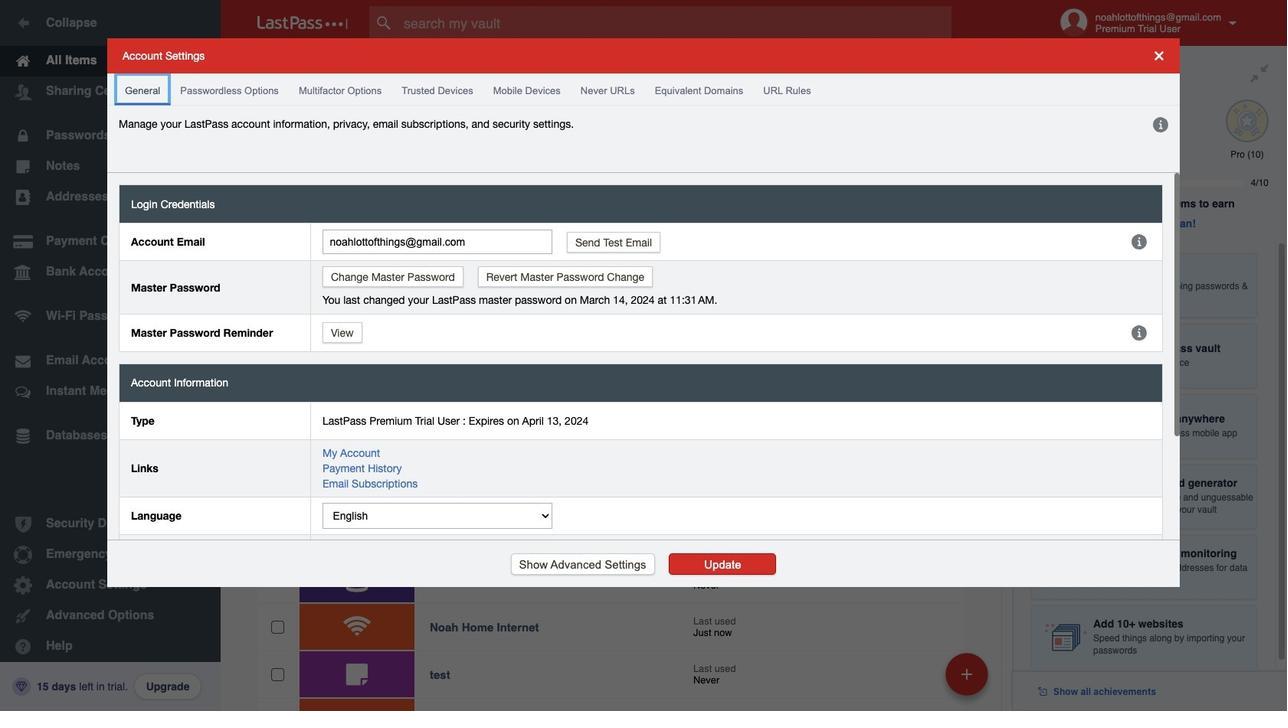 Task type: locate. For each thing, give the bounding box(es) containing it.
new item navigation
[[940, 649, 998, 712]]

main navigation navigation
[[0, 0, 221, 712]]



Task type: describe. For each thing, give the bounding box(es) containing it.
Search search field
[[369, 6, 981, 40]]

search my vault text field
[[369, 6, 981, 40]]

new item image
[[962, 669, 972, 680]]

lastpass image
[[257, 16, 348, 30]]

vault options navigation
[[221, 46, 1013, 92]]



Task type: vqa. For each thing, say whether or not it's contained in the screenshot.
dialog
no



